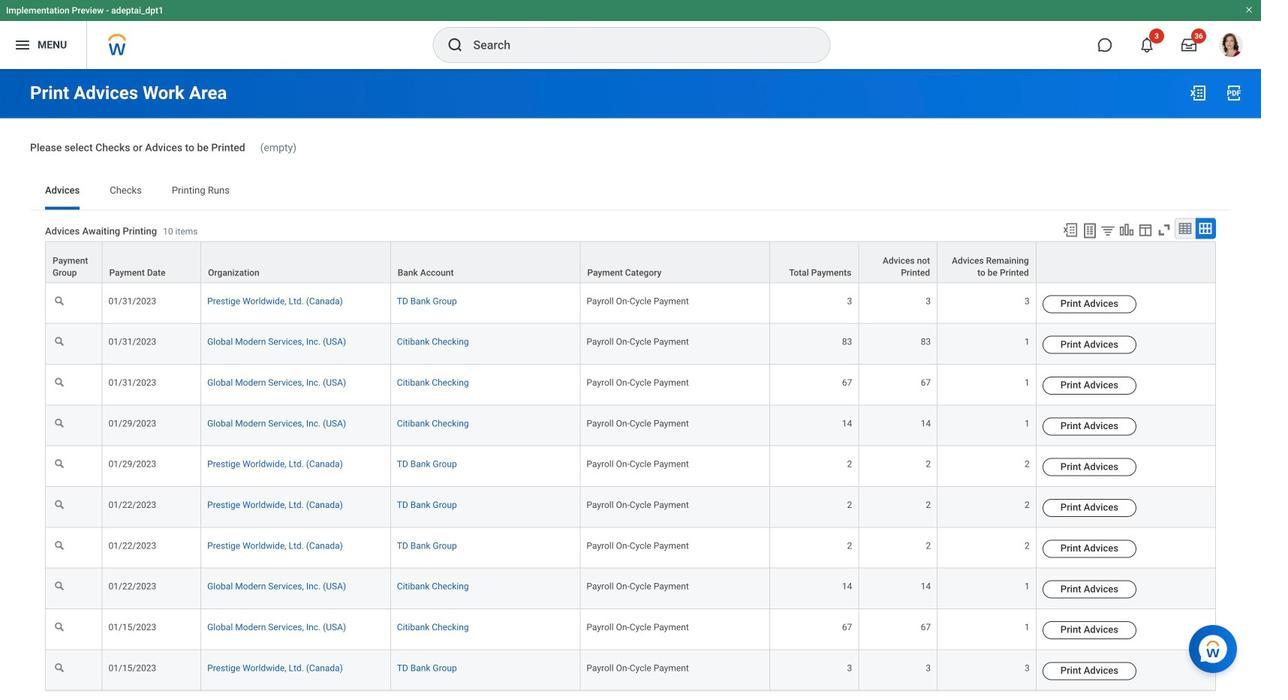 Task type: vqa. For each thing, say whether or not it's contained in the screenshot.
the top inbox image
no



Task type: describe. For each thing, give the bounding box(es) containing it.
11 row from the top
[[45, 651, 1217, 691]]

Search Workday  search field
[[473, 29, 799, 62]]

payroll on-cycle payment element for third row from the top of the page
[[587, 334, 689, 347]]

9 row from the top
[[45, 569, 1217, 610]]

export to excel image
[[1190, 84, 1208, 102]]

fullscreen image
[[1157, 222, 1173, 238]]

payroll on-cycle payment element for fourth row from the bottom
[[587, 538, 689, 551]]

close environment banner image
[[1245, 5, 1254, 14]]

payroll on-cycle payment element for 4th row
[[587, 375, 689, 388]]

view printable version (pdf) image
[[1226, 84, 1244, 102]]

search image
[[446, 36, 464, 54]]

payroll on-cycle payment element for tenth row from the bottom
[[587, 293, 689, 307]]

click to view/edit grid preferences image
[[1138, 222, 1154, 238]]

payroll on-cycle payment element for seventh row from the top
[[587, 497, 689, 511]]

7 row from the top
[[45, 487, 1217, 528]]

export to excel image
[[1063, 222, 1079, 238]]

export to worksheets image
[[1081, 222, 1099, 240]]



Task type: locate. For each thing, give the bounding box(es) containing it.
8 row from the top
[[45, 528, 1217, 569]]

notifications large image
[[1140, 38, 1155, 53]]

2 payroll on-cycle payment element from the top
[[587, 334, 689, 347]]

9 payroll on-cycle payment element from the top
[[587, 620, 689, 633]]

4 row from the top
[[45, 365, 1217, 406]]

1 payroll on-cycle payment element from the top
[[587, 293, 689, 307]]

1 row from the top
[[45, 241, 1217, 283]]

justify image
[[14, 36, 32, 54]]

profile logan mcneil image
[[1220, 33, 1244, 60]]

table image
[[1178, 221, 1193, 236]]

row
[[45, 241, 1217, 283], [45, 283, 1217, 324], [45, 324, 1217, 365], [45, 365, 1217, 406], [45, 406, 1217, 447], [45, 447, 1217, 487], [45, 487, 1217, 528], [45, 528, 1217, 569], [45, 569, 1217, 610], [45, 610, 1217, 651], [45, 651, 1217, 691]]

payroll on-cycle payment element for seventh row from the bottom
[[587, 416, 689, 429]]

payroll on-cycle payment element for tenth row
[[587, 620, 689, 633]]

payroll on-cycle payment element
[[587, 293, 689, 307], [587, 334, 689, 347], [587, 375, 689, 388], [587, 416, 689, 429], [587, 456, 689, 470], [587, 497, 689, 511], [587, 538, 689, 551], [587, 579, 689, 592], [587, 620, 689, 633], [587, 660, 689, 674]]

main content
[[0, 69, 1262, 698]]

expand table image
[[1199, 221, 1214, 236]]

select to filter grid data image
[[1100, 222, 1117, 238]]

payroll on-cycle payment element for third row from the bottom
[[587, 579, 689, 592]]

8 payroll on-cycle payment element from the top
[[587, 579, 689, 592]]

payroll on-cycle payment element for sixth row from the bottom
[[587, 456, 689, 470]]

3 row from the top
[[45, 324, 1217, 365]]

banner
[[0, 0, 1262, 69]]

7 payroll on-cycle payment element from the top
[[587, 538, 689, 551]]

10 payroll on-cycle payment element from the top
[[587, 660, 689, 674]]

inbox large image
[[1182, 38, 1197, 53]]

tab list
[[30, 174, 1232, 210]]

toolbar
[[1056, 218, 1217, 241]]

10 row from the top
[[45, 610, 1217, 651]]

2 row from the top
[[45, 283, 1217, 324]]

3 payroll on-cycle payment element from the top
[[587, 375, 689, 388]]

5 payroll on-cycle payment element from the top
[[587, 456, 689, 470]]

5 row from the top
[[45, 406, 1217, 447]]

payroll on-cycle payment element for 11th row from the top
[[587, 660, 689, 674]]

6 payroll on-cycle payment element from the top
[[587, 497, 689, 511]]

6 row from the top
[[45, 447, 1217, 487]]

4 payroll on-cycle payment element from the top
[[587, 416, 689, 429]]

print advices work area - expand/collapse chart image
[[1119, 222, 1135, 238]]



